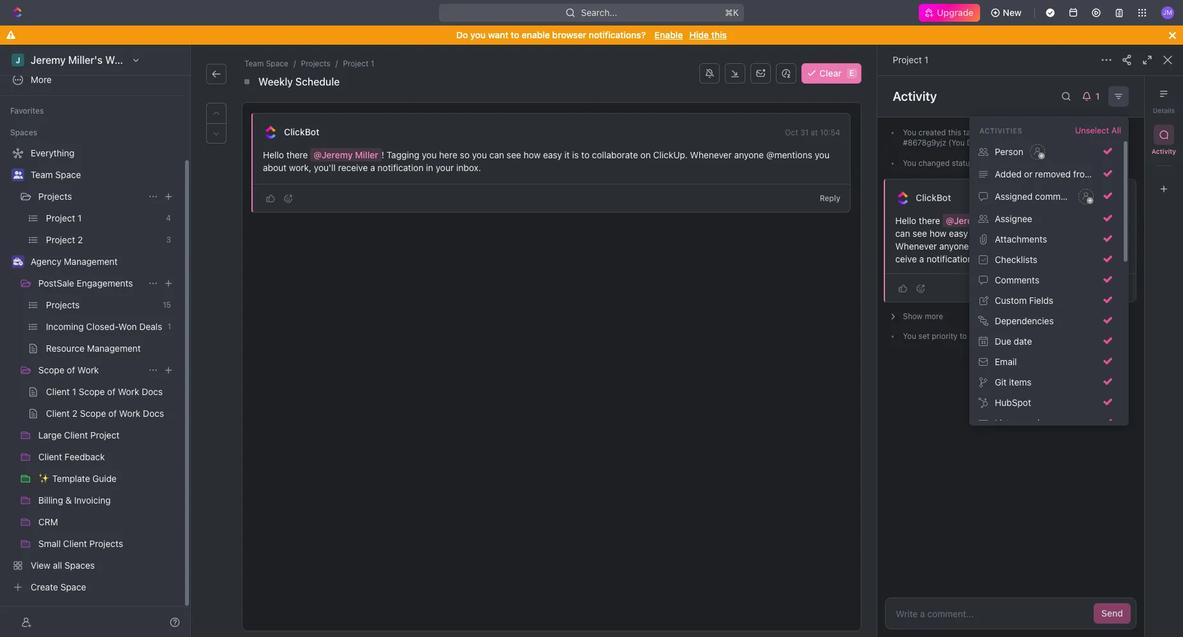 Task type: describe. For each thing, give the bounding box(es) containing it.
task
[[964, 128, 979, 137]]

clickbot inside button
[[284, 126, 319, 137]]

send
[[1102, 608, 1123, 619]]

1 horizontal spatial team space link
[[242, 57, 291, 70]]

1 horizontal spatial project
[[893, 54, 922, 65]]

0 horizontal spatial project
[[343, 59, 369, 68]]

added or removed from list
[[995, 168, 1110, 179]]

changed status from
[[917, 158, 996, 168]]

team space / projects / project 1
[[244, 59, 374, 68]]

have
[[989, 138, 1007, 147]]

dependencies button
[[975, 311, 1118, 331]]

easy for ceive
[[949, 228, 968, 239]]

whenever for a
[[690, 149, 732, 160]]

list moved
[[995, 417, 1040, 428]]

by
[[981, 128, 990, 137]]

fields
[[1029, 295, 1054, 306]]

scope
[[38, 364, 64, 375]]

hubspot
[[995, 397, 1032, 408]]

clickbot inside task sidebar content section
[[916, 192, 951, 203]]

changed
[[919, 158, 950, 168]]

ceive
[[896, 241, 1125, 264]]

you for set priority to
[[903, 331, 917, 341]]

nov 1 at 11:34
[[1076, 331, 1126, 341]]

list moved button
[[975, 413, 1118, 433]]

space for team space
[[55, 169, 81, 180]]

about for a
[[263, 162, 287, 173]]

here for a
[[439, 149, 458, 160]]

weekly
[[259, 76, 293, 87]]

team space
[[31, 169, 81, 180]]

send button
[[1094, 603, 1131, 624]]

on for a
[[641, 149, 651, 160]]

copying
[[992, 128, 1021, 137]]

clickbot button
[[283, 126, 320, 138]]

there for ceive
[[919, 215, 941, 226]]

comments
[[995, 274, 1040, 285]]

dependencies
[[995, 315, 1054, 326]]

upgrade link
[[919, 4, 980, 22]]

oct 31 at 10:54 down unselect all
[[1071, 158, 1126, 168]]

2 / from the left
[[336, 59, 338, 68]]

user group image
[[13, 171, 23, 179]]

email
[[995, 356, 1017, 367]]

hello there for a
[[263, 149, 310, 160]]

hide
[[690, 29, 709, 40]]

space for team space / projects / project 1
[[266, 59, 288, 68]]

checklists button
[[975, 250, 1118, 270]]

nov
[[1076, 331, 1090, 341]]

attachments
[[995, 234, 1047, 244]]

custom fields button
[[975, 290, 1118, 311]]

anyone for a
[[734, 149, 764, 160]]

set
[[919, 331, 930, 341]]

unselect all
[[1075, 125, 1122, 135]]

assignee button
[[975, 209, 1118, 229]]

postsale
[[38, 278, 74, 289]]

upgrade
[[937, 7, 974, 18]]

you'll for a
[[314, 162, 336, 173]]

collaborate for ceive
[[998, 228, 1044, 239]]

see for a
[[507, 149, 521, 160]]

schedule
[[296, 76, 340, 87]]

email button
[[975, 352, 1118, 372]]

@mentions for a
[[766, 149, 813, 160]]

1 vertical spatial list
[[995, 417, 1010, 428]]

10:54 left task sidebar navigation tab list
[[1106, 128, 1126, 137]]

or
[[1024, 168, 1033, 179]]

is for ceive
[[978, 228, 985, 239]]

how for ceive
[[930, 228, 947, 239]]

about for ceive
[[1038, 241, 1061, 252]]

agency
[[31, 256, 61, 267]]

at for changed status from
[[1096, 158, 1103, 168]]

0 horizontal spatial projects link
[[38, 186, 143, 207]]

(you
[[949, 138, 965, 147]]

agency management
[[31, 256, 118, 267]]

projects inside tree
[[38, 191, 72, 202]]

you'll for ceive
[[1088, 241, 1110, 252]]

normal
[[981, 331, 1009, 341]]

status
[[952, 158, 974, 168]]

you inside you created this task by copying #8678g9yjz (you don't have access)
[[903, 128, 917, 137]]

details
[[1153, 107, 1175, 114]]

task sidebar navigation tab list
[[1150, 84, 1178, 199]]

scope of work link
[[38, 360, 143, 380]]

1 horizontal spatial project 1 link
[[893, 54, 929, 65]]

new button
[[985, 3, 1030, 23]]

enable
[[522, 29, 550, 40]]

can for ceive
[[896, 228, 910, 239]]

at for set priority to
[[1098, 331, 1105, 341]]

! for ceive
[[1014, 215, 1017, 226]]

it for a
[[565, 149, 570, 160]]

anyone for ceive
[[940, 241, 969, 252]]

0 vertical spatial this
[[711, 29, 727, 40]]

unselect
[[1075, 125, 1110, 135]]

0 horizontal spatial 1
[[371, 59, 374, 68]]

inbox. inside ! tagging you here so you can see how easy it is to collaborate on clickup. whenever anyone @mentions you about work, you'll re ceive a notification in your inbox.
[[1006, 253, 1030, 264]]

in inside ! tagging you here so you can see how easy it is to collaborate on clickup. whenever anyone @mentions you about work, you'll receive a notification in your inbox.
[[426, 162, 433, 173]]

postsale engagements link
[[38, 273, 143, 294]]

checklists
[[995, 254, 1038, 265]]

so for a
[[460, 149, 470, 160]]

custom
[[995, 295, 1027, 306]]

do
[[456, 29, 468, 40]]

attachments button
[[975, 229, 1118, 250]]

work
[[78, 364, 99, 375]]

activities
[[980, 126, 1023, 135]]

assigned
[[995, 191, 1033, 202]]

at for created this task by copying
[[1096, 128, 1103, 137]]

hello there for ceive
[[896, 215, 943, 226]]

added or removed from list button
[[975, 164, 1118, 184]]

task sidebar content section
[[878, 76, 1145, 637]]

priority
[[932, 331, 958, 341]]

hubspot button
[[975, 393, 1118, 413]]

0 vertical spatial reply button
[[815, 191, 846, 206]]

removed
[[1035, 168, 1071, 179]]

oct 31 at 10:54 up person button in the top right of the page
[[1071, 128, 1126, 137]]

0 vertical spatial projects
[[301, 59, 331, 68]]

engagements
[[77, 278, 133, 289]]

search...
[[581, 7, 618, 18]]

work, for a
[[289, 162, 312, 173]]

open
[[1022, 158, 1044, 168]]

weekly schedule
[[259, 76, 340, 87]]

11:34
[[1107, 331, 1126, 341]]

moved
[[1012, 417, 1040, 428]]

created
[[919, 128, 946, 137]]

want
[[488, 29, 509, 40]]

tree inside sidebar navigation
[[5, 143, 179, 597]]



Task type: locate. For each thing, give the bounding box(es) containing it.
person button
[[975, 140, 1118, 164]]

notifications?
[[589, 29, 646, 40]]

about
[[263, 162, 287, 173], [1038, 241, 1061, 252]]

due
[[995, 336, 1012, 347]]

10:54 up re
[[1106, 193, 1127, 203]]

1 horizontal spatial you'll
[[1088, 241, 1110, 252]]

@mentions inside ! tagging you here so you can see how easy it is to collaborate on clickup. whenever anyone @mentions you about work, you'll receive a notification in your inbox.
[[766, 149, 813, 160]]

1 vertical spatial on
[[1047, 228, 1057, 239]]

0 vertical spatial !
[[382, 149, 384, 160]]

so for ceive
[[1093, 215, 1102, 226]]

1 vertical spatial it
[[971, 228, 976, 239]]

easy for a
[[543, 149, 562, 160]]

0 vertical spatial team
[[244, 59, 264, 68]]

assignee
[[995, 213, 1033, 224]]

1 vertical spatial clickbot
[[916, 192, 951, 203]]

this
[[711, 29, 727, 40], [948, 128, 962, 137]]

1 vertical spatial see
[[913, 228, 927, 239]]

it for ceive
[[971, 228, 976, 239]]

⌘k
[[725, 7, 739, 18]]

business time image
[[13, 258, 23, 266]]

a inside ! tagging you here so you can see how easy it is to collaborate on clickup. whenever anyone @mentions you about work, you'll receive a notification in your inbox.
[[370, 162, 375, 173]]

1 horizontal spatial so
[[1093, 215, 1102, 226]]

1 horizontal spatial your
[[985, 253, 1003, 264]]

collaborate inside ! tagging you here so you can see how easy it is to collaborate on clickup. whenever anyone @mentions you about work, you'll re ceive a notification in your inbox.
[[998, 228, 1044, 239]]

on
[[641, 149, 651, 160], [1047, 228, 1057, 239]]

from inside task sidebar content section
[[977, 158, 993, 168]]

hello there down changed
[[896, 215, 943, 226]]

0 vertical spatial it
[[565, 149, 570, 160]]

0 horizontal spatial /
[[294, 59, 296, 68]]

activity down details
[[1152, 147, 1177, 155]]

0 vertical spatial you
[[903, 128, 917, 137]]

1 vertical spatial there
[[919, 215, 941, 226]]

1 horizontal spatial reply button
[[1098, 281, 1129, 296]]

reply for topmost reply button
[[820, 193, 841, 203]]

oct 31 at 10:54 up re
[[1071, 193, 1127, 203]]

2 vertical spatial you
[[903, 331, 917, 341]]

0 vertical spatial list
[[1095, 168, 1110, 179]]

1 horizontal spatial @mentions
[[972, 241, 1018, 252]]

git items
[[995, 377, 1032, 387]]

is for a
[[572, 149, 579, 160]]

project 1 link
[[893, 54, 929, 65], [341, 57, 377, 70]]

notification inside ! tagging you here so you can see how easy it is to collaborate on clickup. whenever anyone @mentions you about work, you'll re ceive a notification in your inbox.
[[927, 253, 973, 264]]

hello there down clickbot button
[[263, 149, 310, 160]]

1 inside task sidebar content section
[[1092, 331, 1096, 341]]

from right removed
[[1074, 168, 1093, 179]]

due date button
[[975, 331, 1118, 352]]

to inside ! tagging you here so you can see how easy it is to collaborate on clickup. whenever anyone @mentions you about work, you'll re ceive a notification in your inbox.
[[988, 228, 996, 239]]

there for a
[[286, 149, 308, 160]]

inbox. inside ! tagging you here so you can see how easy it is to collaborate on clickup. whenever anyone @mentions you about work, you'll receive a notification in your inbox.
[[456, 162, 481, 173]]

list down hubspot at bottom
[[995, 417, 1010, 428]]

scope of work
[[38, 364, 99, 375]]

1 vertical spatial team
[[31, 169, 53, 180]]

on for ceive
[[1047, 228, 1057, 239]]

your inside ! tagging you here so you can see how easy it is to collaborate on clickup. whenever anyone @mentions you about work, you'll re ceive a notification in your inbox.
[[985, 253, 1003, 264]]

1 vertical spatial hello there
[[896, 215, 943, 226]]

hello inside task sidebar content section
[[896, 215, 917, 226]]

project
[[893, 54, 922, 65], [343, 59, 369, 68]]

0 vertical spatial you'll
[[314, 162, 336, 173]]

1 vertical spatial @mentions
[[972, 241, 1018, 252]]

can for a
[[489, 149, 504, 160]]

1 vertical spatial so
[[1093, 215, 1102, 226]]

reply for the right reply button
[[1103, 283, 1124, 293]]

set priority to
[[917, 331, 969, 341]]

comments
[[1035, 191, 1079, 202]]

1 horizontal spatial how
[[930, 228, 947, 239]]

clickup.
[[653, 149, 688, 160], [1059, 228, 1094, 239]]

hello for a
[[263, 149, 284, 160]]

0 horizontal spatial space
[[55, 169, 81, 180]]

list down unselect all
[[1095, 168, 1110, 179]]

0 horizontal spatial you'll
[[314, 162, 336, 173]]

on inside ! tagging you here so you can see how easy it is to collaborate on clickup. whenever anyone @mentions you about work, you'll re ceive a notification in your inbox.
[[1047, 228, 1057, 239]]

new
[[1003, 7, 1022, 18]]

0 horizontal spatial !
[[382, 149, 384, 160]]

10:54 down all
[[1106, 158, 1126, 168]]

1 horizontal spatial hello there
[[896, 215, 943, 226]]

! inside ! tagging you here so you can see how easy it is to collaborate on clickup. whenever anyone @mentions you about work, you'll receive a notification in your inbox.
[[382, 149, 384, 160]]

all
[[1112, 125, 1122, 135]]

you left changed
[[903, 158, 917, 168]]

easy inside ! tagging you here so you can see how easy it is to collaborate on clickup. whenever anyone @mentions you about work, you'll re ceive a notification in your inbox.
[[949, 228, 968, 239]]

this inside you created this task by copying #8678g9yjz (you don't have access)
[[948, 128, 962, 137]]

1 vertical spatial work,
[[1064, 241, 1086, 252]]

1 vertical spatial reply button
[[1098, 281, 1129, 296]]

project 1
[[893, 54, 929, 65]]

clickup. inside ! tagging you here so you can see how easy it is to collaborate on clickup. whenever anyone @mentions you about work, you'll receive a notification in your inbox.
[[653, 149, 688, 160]]

tree
[[5, 143, 179, 597]]

space right user group image
[[55, 169, 81, 180]]

about down clickbot button
[[263, 162, 287, 173]]

here inside ! tagging you here so you can see how easy it is to collaborate on clickup. whenever anyone @mentions you about work, you'll receive a notification in your inbox.
[[439, 149, 458, 160]]

you'll left receive
[[314, 162, 336, 173]]

from inside button
[[1074, 168, 1093, 179]]

0 vertical spatial @mentions
[[766, 149, 813, 160]]

you for changed status from
[[903, 158, 917, 168]]

0 vertical spatial your
[[436, 162, 454, 173]]

team for team space / projects / project 1
[[244, 59, 264, 68]]

@mentions
[[766, 149, 813, 160], [972, 241, 1018, 252]]

0 horizontal spatial easy
[[543, 149, 562, 160]]

0 vertical spatial in
[[426, 162, 433, 173]]

1 vertical spatial whenever
[[896, 241, 937, 252]]

re
[[1113, 241, 1125, 252]]

space up weekly
[[266, 59, 288, 68]]

activity
[[893, 89, 937, 103], [1152, 147, 1177, 155]]

from right status
[[977, 158, 993, 168]]

space inside 'link'
[[55, 169, 81, 180]]

it inside ! tagging you here so you can see how easy it is to collaborate on clickup. whenever anyone @mentions you about work, you'll receive a notification in your inbox.
[[565, 149, 570, 160]]

0 vertical spatial team space link
[[242, 57, 291, 70]]

is
[[572, 149, 579, 160], [978, 228, 985, 239]]

anyone inside ! tagging you here so you can see how easy it is to collaborate on clickup. whenever anyone @mentions you about work, you'll receive a notification in your inbox.
[[734, 149, 764, 160]]

0 horizontal spatial collaborate
[[592, 149, 638, 160]]

easy
[[543, 149, 562, 160], [949, 228, 968, 239]]

1 horizontal spatial it
[[971, 228, 976, 239]]

team
[[244, 59, 264, 68], [31, 169, 53, 180]]

you created this task by copying #8678g9yjz (you don't have access)
[[903, 128, 1038, 147]]

tree containing team space
[[5, 143, 179, 597]]

easy inside ! tagging you here so you can see how easy it is to collaborate on clickup. whenever anyone @mentions you about work, you'll receive a notification in your inbox.
[[543, 149, 562, 160]]

0 horizontal spatial here
[[439, 149, 458, 160]]

a inside ! tagging you here so you can see how easy it is to collaborate on clickup. whenever anyone @mentions you about work, you'll re ceive a notification in your inbox.
[[920, 253, 924, 264]]

1 horizontal spatial can
[[896, 228, 910, 239]]

0 vertical spatial is
[[572, 149, 579, 160]]

work, down assignee button
[[1064, 241, 1086, 252]]

work, down clickbot button
[[289, 162, 312, 173]]

tagging for a
[[387, 149, 420, 160]]

0 vertical spatial whenever
[[690, 149, 732, 160]]

0 horizontal spatial your
[[436, 162, 454, 173]]

0 horizontal spatial can
[[489, 149, 504, 160]]

1 vertical spatial about
[[1038, 241, 1061, 252]]

this right hide
[[711, 29, 727, 40]]

you'll inside ! tagging you here so you can see how easy it is to collaborate on clickup. whenever anyone @mentions you about work, you'll receive a notification in your inbox.
[[314, 162, 336, 173]]

0 vertical spatial inbox.
[[456, 162, 481, 173]]

team up weekly
[[244, 59, 264, 68]]

sidebar navigation
[[0, 45, 191, 637]]

postsale engagements
[[38, 278, 133, 289]]

tagging inside ! tagging you here so you can see how easy it is to collaborate on clickup. whenever anyone @mentions you about work, you'll receive a notification in your inbox.
[[387, 149, 420, 160]]

custom fields
[[995, 295, 1054, 306]]

on inside ! tagging you here so you can see how easy it is to collaborate on clickup. whenever anyone @mentions you about work, you'll receive a notification in your inbox.
[[641, 149, 651, 160]]

anyone
[[734, 149, 764, 160], [940, 241, 969, 252]]

you'll
[[314, 162, 336, 173], [1088, 241, 1110, 252]]

management
[[64, 256, 118, 267]]

project 1 link up weekly schedule link
[[341, 57, 377, 70]]

assigned comments button
[[975, 184, 1118, 209]]

so inside ! tagging you here so you can see how easy it is to collaborate on clickup. whenever anyone @mentions you about work, you'll re ceive a notification in your inbox.
[[1093, 215, 1102, 226]]

1 horizontal spatial hello
[[896, 215, 917, 226]]

1 vertical spatial clickup.
[[1059, 228, 1094, 239]]

0 horizontal spatial it
[[565, 149, 570, 160]]

here inside ! tagging you here so you can see how easy it is to collaborate on clickup. whenever anyone @mentions you about work, you'll re ceive a notification in your inbox.
[[1072, 215, 1090, 226]]

clickup. for ceive
[[1059, 228, 1094, 239]]

due date
[[995, 336, 1032, 347]]

0 vertical spatial tagging
[[387, 149, 420, 160]]

/ up schedule
[[336, 59, 338, 68]]

0 horizontal spatial activity
[[893, 89, 937, 103]]

favorites button
[[5, 103, 49, 119]]

project 1 link down upgrade link
[[893, 54, 929, 65]]

team space link
[[242, 57, 291, 70], [31, 165, 176, 185]]

3 you from the top
[[903, 331, 917, 341]]

projects link down team space
[[38, 186, 143, 207]]

! tagging you here so you can see how easy it is to collaborate on clickup. whenever anyone @mentions you about work, you'll receive a notification in your inbox.
[[263, 149, 832, 173]]

space
[[266, 59, 288, 68], [55, 169, 81, 180]]

projects up schedule
[[301, 59, 331, 68]]

a
[[370, 162, 375, 173], [920, 253, 924, 264]]

0 horizontal spatial see
[[507, 149, 521, 160]]

you left set
[[903, 331, 917, 341]]

clickup. for a
[[653, 149, 688, 160]]

1 vertical spatial how
[[930, 228, 947, 239]]

how
[[524, 149, 541, 160], [930, 228, 947, 239]]

0 horizontal spatial there
[[286, 149, 308, 160]]

! tagging you here so you can see how easy it is to collaborate on clickup. whenever anyone @mentions you about work, you'll re ceive a notification in your inbox.
[[896, 215, 1125, 264]]

your inside ! tagging you here so you can see how easy it is to collaborate on clickup. whenever anyone @mentions you about work, you'll receive a notification in your inbox.
[[436, 162, 454, 173]]

items
[[1009, 377, 1032, 387]]

access)
[[1009, 138, 1038, 147]]

hello there inside task sidebar content section
[[896, 215, 943, 226]]

! for a
[[382, 149, 384, 160]]

team space link inside tree
[[31, 165, 176, 185]]

0 horizontal spatial anyone
[[734, 149, 764, 160]]

clickup. inside ! tagging you here so you can see how easy it is to collaborate on clickup. whenever anyone @mentions you about work, you'll re ceive a notification in your inbox.
[[1059, 228, 1094, 239]]

there down changed
[[919, 215, 941, 226]]

spaces
[[10, 128, 37, 137]]

0 vertical spatial clickup.
[[653, 149, 688, 160]]

is inside ! tagging you here so you can see how easy it is to collaborate on clickup. whenever anyone @mentions you about work, you'll re ceive a notification in your inbox.
[[978, 228, 985, 239]]

1 vertical spatial you'll
[[1088, 241, 1110, 252]]

oct
[[785, 128, 798, 137], [1071, 128, 1084, 137], [1071, 158, 1084, 168], [1071, 193, 1084, 203]]

notification inside ! tagging you here so you can see how easy it is to collaborate on clickup. whenever anyone @mentions you about work, you'll receive a notification in your inbox.
[[378, 162, 424, 173]]

collaborate inside ! tagging you here so you can see how easy it is to collaborate on clickup. whenever anyone @mentions you about work, you'll receive a notification in your inbox.
[[592, 149, 638, 160]]

1 vertical spatial inbox.
[[1006, 253, 1030, 264]]

1 for project 1
[[925, 54, 929, 65]]

so inside ! tagging you here so you can see how easy it is to collaborate on clickup. whenever anyone @mentions you about work, you'll receive a notification in your inbox.
[[460, 149, 470, 160]]

1 vertical spatial a
[[920, 253, 924, 264]]

0 horizontal spatial hello there
[[263, 149, 310, 160]]

0 vertical spatial on
[[641, 149, 651, 160]]

1 horizontal spatial work,
[[1064, 241, 1086, 252]]

clickbot down changed
[[916, 192, 951, 203]]

can
[[489, 149, 504, 160], [896, 228, 910, 239]]

1 you from the top
[[903, 128, 917, 137]]

1 horizontal spatial projects link
[[298, 57, 333, 70]]

1 horizontal spatial inbox.
[[1006, 253, 1030, 264]]

1 horizontal spatial from
[[1074, 168, 1093, 179]]

is inside ! tagging you here so you can see how easy it is to collaborate on clickup. whenever anyone @mentions you about work, you'll receive a notification in your inbox.
[[572, 149, 579, 160]]

0 vertical spatial work,
[[289, 162, 312, 173]]

1 horizontal spatial notification
[[927, 253, 973, 264]]

0 vertical spatial space
[[266, 59, 288, 68]]

you
[[903, 128, 917, 137], [903, 158, 917, 168], [903, 331, 917, 341]]

1 horizontal spatial a
[[920, 253, 924, 264]]

0 vertical spatial hello there
[[263, 149, 310, 160]]

you
[[471, 29, 486, 40], [422, 149, 437, 160], [472, 149, 487, 160], [815, 149, 830, 160], [1055, 215, 1069, 226], [1105, 215, 1120, 226], [1020, 241, 1035, 252]]

1 horizontal spatial easy
[[949, 228, 968, 239]]

reply
[[820, 193, 841, 203], [1103, 283, 1124, 293]]

this up (you
[[948, 128, 962, 137]]

0 vertical spatial here
[[439, 149, 458, 160]]

1 horizontal spatial in
[[975, 253, 983, 264]]

0 horizontal spatial from
[[977, 158, 993, 168]]

1 horizontal spatial space
[[266, 59, 288, 68]]

how for a
[[524, 149, 541, 160]]

clear
[[820, 68, 842, 79]]

clickbot down weekly schedule
[[284, 126, 319, 137]]

see inside ! tagging you here so you can see how easy it is to collaborate on clickup. whenever anyone @mentions you about work, you'll receive a notification in your inbox.
[[507, 149, 521, 160]]

receive
[[338, 162, 368, 173]]

there inside task sidebar content section
[[919, 215, 941, 226]]

work, inside ! tagging you here so you can see how easy it is to collaborate on clickup. whenever anyone @mentions you about work, you'll receive a notification in your inbox.
[[289, 162, 312, 173]]

your
[[436, 162, 454, 173], [985, 253, 1003, 264]]

0 horizontal spatial team space link
[[31, 165, 176, 185]]

1 horizontal spatial clickbot
[[916, 192, 951, 203]]

0 horizontal spatial this
[[711, 29, 727, 40]]

it inside ! tagging you here so you can see how easy it is to collaborate on clickup. whenever anyone @mentions you about work, you'll re ceive a notification in your inbox.
[[971, 228, 976, 239]]

of
[[67, 364, 75, 375]]

there down clickbot button
[[286, 149, 308, 160]]

activity inside task sidebar navigation tab list
[[1152, 147, 1177, 155]]

hello
[[263, 149, 284, 160], [896, 215, 917, 226]]

#8678g9yjz
[[903, 138, 947, 147]]

tagging inside ! tagging you here so you can see how easy it is to collaborate on clickup. whenever anyone @mentions you about work, you'll re ceive a notification in your inbox.
[[1019, 215, 1052, 226]]

0 vertical spatial collaborate
[[592, 149, 638, 160]]

0 horizontal spatial @mentions
[[766, 149, 813, 160]]

anyone inside ! tagging you here so you can see how easy it is to collaborate on clickup. whenever anyone @mentions you about work, you'll re ceive a notification in your inbox.
[[940, 241, 969, 252]]

@mentions for ceive
[[972, 241, 1018, 252]]

whenever inside ! tagging you here so you can see how easy it is to collaborate on clickup. whenever anyone @mentions you about work, you'll re ceive a notification in your inbox.
[[896, 241, 937, 252]]

browser
[[552, 29, 587, 40]]

1 vertical spatial this
[[948, 128, 962, 137]]

to inside ! tagging you here so you can see how easy it is to collaborate on clickup. whenever anyone @mentions you about work, you'll receive a notification in your inbox.
[[581, 149, 590, 160]]

weekly schedule link
[[256, 74, 342, 89]]

reply button
[[815, 191, 846, 206], [1098, 281, 1129, 296]]

0 horizontal spatial whenever
[[690, 149, 732, 160]]

can inside ! tagging you here so you can see how easy it is to collaborate on clickup. whenever anyone @mentions you about work, you'll re ceive a notification in your inbox.
[[896, 228, 910, 239]]

1 horizontal spatial activity
[[1152, 147, 1177, 155]]

work, for ceive
[[1064, 241, 1086, 252]]

activity inside task sidebar content section
[[893, 89, 937, 103]]

whenever for ceive
[[896, 241, 937, 252]]

1 vertical spatial collaborate
[[998, 228, 1044, 239]]

@mentions inside ! tagging you here so you can see how easy it is to collaborate on clickup. whenever anyone @mentions you about work, you'll re ceive a notification in your inbox.
[[972, 241, 1018, 252]]

1 vertical spatial hello
[[896, 215, 917, 226]]

10:54 down clear at top right
[[820, 128, 841, 137]]

e
[[850, 68, 854, 78]]

about down assignee button
[[1038, 241, 1061, 252]]

here
[[439, 149, 458, 160], [1072, 215, 1090, 226]]

0 vertical spatial how
[[524, 149, 541, 160]]

work, inside ! tagging you here so you can see how easy it is to collaborate on clickup. whenever anyone @mentions you about work, you'll re ceive a notification in your inbox.
[[1064, 241, 1086, 252]]

added
[[995, 168, 1022, 179]]

1 / from the left
[[294, 59, 296, 68]]

can inside ! tagging you here so you can see how easy it is to collaborate on clickup. whenever anyone @mentions you about work, you'll receive a notification in your inbox.
[[489, 149, 504, 160]]

projects down team space
[[38, 191, 72, 202]]

notification
[[378, 162, 424, 173], [927, 253, 973, 264]]

!
[[382, 149, 384, 160], [1014, 215, 1017, 226]]

1 horizontal spatial about
[[1038, 241, 1061, 252]]

team right user group image
[[31, 169, 53, 180]]

in inside ! tagging you here so you can see how easy it is to collaborate on clickup. whenever anyone @mentions you about work, you'll re ceive a notification in your inbox.
[[975, 253, 983, 264]]

don't
[[967, 138, 987, 147]]

here for ceive
[[1072, 215, 1090, 226]]

see
[[507, 149, 521, 160], [913, 228, 927, 239]]

whenever inside ! tagging you here so you can see how easy it is to collaborate on clickup. whenever anyone @mentions you about work, you'll receive a notification in your inbox.
[[690, 149, 732, 160]]

1 vertical spatial here
[[1072, 215, 1090, 226]]

git items button
[[975, 372, 1118, 393]]

0 horizontal spatial work,
[[289, 162, 312, 173]]

0 horizontal spatial project 1 link
[[341, 57, 377, 70]]

tagging for ceive
[[1019, 215, 1052, 226]]

date
[[1014, 336, 1032, 347]]

activity down project 1
[[893, 89, 937, 103]]

1 vertical spatial can
[[896, 228, 910, 239]]

2 you from the top
[[903, 158, 917, 168]]

how inside ! tagging you here so you can see how easy it is to collaborate on clickup. whenever anyone @mentions you about work, you'll receive a notification in your inbox.
[[524, 149, 541, 160]]

projects link up schedule
[[298, 57, 333, 70]]

0 horizontal spatial inbox.
[[456, 162, 481, 173]]

1 vertical spatial easy
[[949, 228, 968, 239]]

! inside ! tagging you here so you can see how easy it is to collaborate on clickup. whenever anyone @mentions you about work, you'll re ceive a notification in your inbox.
[[1014, 215, 1017, 226]]

0 horizontal spatial clickbot
[[284, 126, 319, 137]]

assigned comments
[[995, 191, 1079, 202]]

you'll inside ! tagging you here so you can see how easy it is to collaborate on clickup. whenever anyone @mentions you about work, you'll re ceive a notification in your inbox.
[[1088, 241, 1110, 252]]

reply inside task sidebar content section
[[1103, 283, 1124, 293]]

git
[[995, 377, 1007, 387]]

see for ceive
[[913, 228, 927, 239]]

collaborate
[[592, 149, 638, 160], [998, 228, 1044, 239]]

favorites
[[10, 106, 44, 116]]

projects
[[301, 59, 331, 68], [38, 191, 72, 202]]

see inside ! tagging you here so you can see how easy it is to collaborate on clickup. whenever anyone @mentions you about work, you'll re ceive a notification in your inbox.
[[913, 228, 927, 239]]

you'll left re
[[1088, 241, 1110, 252]]

clickbot
[[284, 126, 319, 137], [916, 192, 951, 203]]

31
[[801, 128, 809, 137], [1086, 128, 1094, 137], [1086, 158, 1094, 168], [1087, 193, 1095, 203]]

collaborate for a
[[592, 149, 638, 160]]

about inside ! tagging you here so you can see how easy it is to collaborate on clickup. whenever anyone @mentions you about work, you'll re ceive a notification in your inbox.
[[1038, 241, 1061, 252]]

at
[[811, 128, 818, 137], [1096, 128, 1103, 137], [1096, 158, 1103, 168], [1097, 193, 1104, 203], [1098, 331, 1105, 341]]

team inside team space 'link'
[[31, 169, 53, 180]]

do you want to enable browser notifications? enable hide this
[[456, 29, 727, 40]]

0 horizontal spatial tagging
[[387, 149, 420, 160]]

about inside ! tagging you here so you can see how easy it is to collaborate on clickup. whenever anyone @mentions you about work, you'll receive a notification in your inbox.
[[263, 162, 287, 173]]

oct 31 at 10:54 down clear at top right
[[785, 128, 841, 137]]

tagging
[[387, 149, 420, 160], [1019, 215, 1052, 226]]

to
[[511, 29, 519, 40], [581, 149, 590, 160], [1005, 158, 1015, 168], [988, 228, 996, 239], [960, 331, 967, 341]]

person
[[995, 146, 1024, 157]]

1 for nov 1 at 11:34
[[1092, 331, 1096, 341]]

how inside ! tagging you here so you can see how easy it is to collaborate on clickup. whenever anyone @mentions you about work, you'll re ceive a notification in your inbox.
[[930, 228, 947, 239]]

0 horizontal spatial hello
[[263, 149, 284, 160]]

0 horizontal spatial how
[[524, 149, 541, 160]]

team for team space
[[31, 169, 53, 180]]

hello for ceive
[[896, 215, 917, 226]]

you up #8678g9yjz at top
[[903, 128, 917, 137]]

/ up weekly schedule link
[[294, 59, 296, 68]]



Task type: vqa. For each thing, say whether or not it's contained in the screenshot.
the project 2
no



